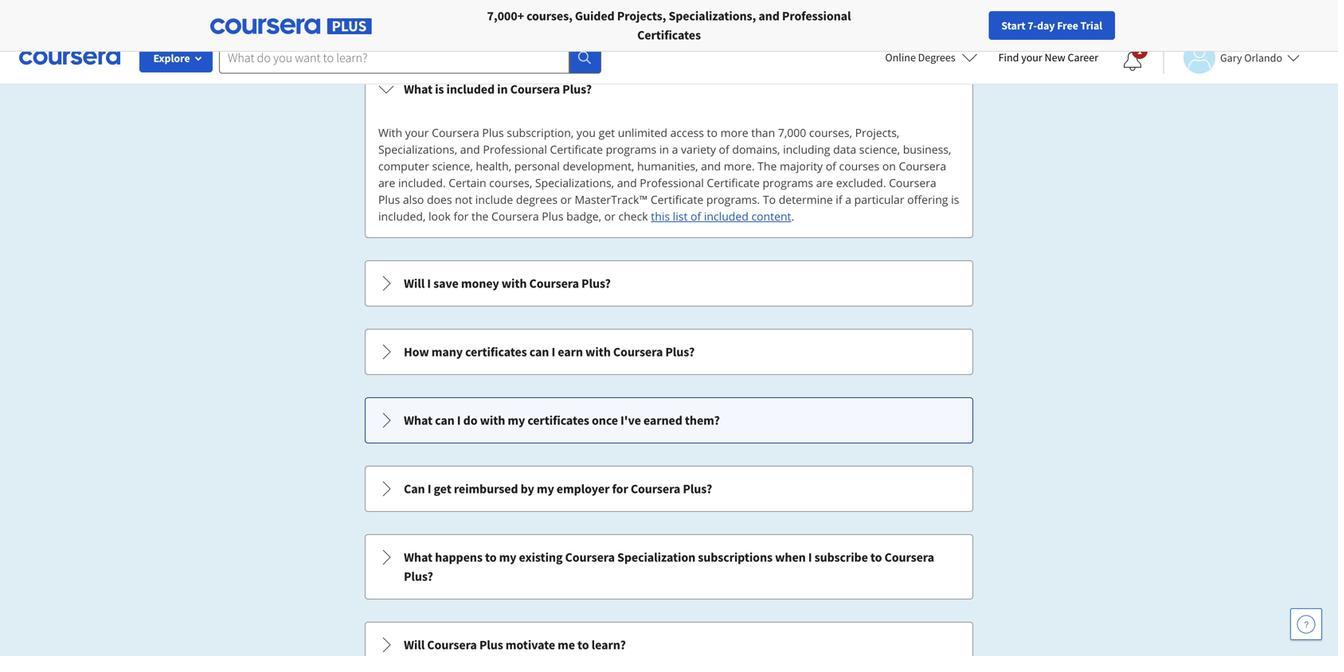 Task type: describe. For each thing, give the bounding box(es) containing it.
1 horizontal spatial professional
[[640, 175, 704, 190]]

find
[[999, 50, 1019, 65]]

start 7-day free trial
[[1002, 18, 1102, 33]]

computer
[[378, 159, 429, 174]]

find your new career
[[999, 50, 1098, 65]]

certificates
[[637, 27, 701, 43]]

0 vertical spatial certificate
[[550, 142, 603, 157]]

once
[[592, 413, 618, 429]]

0 vertical spatial science,
[[859, 142, 900, 157]]

7-
[[1028, 18, 1037, 33]]

my for certificates
[[508, 413, 525, 429]]

to right happens
[[485, 550, 497, 566]]

the
[[472, 209, 489, 224]]

i left earn
[[552, 344, 555, 360]]

to right the subscribe
[[871, 550, 882, 566]]

get inside with your coursera plus subscription, you get unlimited access to more than 7,000 courses, projects, specializations, and professional certificate programs in a variety of domains, including data science, business, computer science, health, personal development, humanities, and more. the majority of courses on coursera are included. certain courses, specializations, and professional certificate programs are excluded. coursera plus also does not include degrees or mastertrack™ certificate programs. to determine if a particular offering is included, look for the coursera plus badge, or check
[[599, 125, 615, 140]]

projects, inside 7,000+ courses, guided projects, specializations, and professional certificates
[[617, 8, 666, 24]]

development,
[[563, 159, 634, 174]]

will i save money with coursera plus? button
[[366, 261, 973, 306]]

plus up included, at the left top
[[378, 192, 400, 207]]

money
[[461, 276, 499, 292]]

gary orlando button
[[1163, 42, 1300, 74]]

data
[[833, 142, 856, 157]]

1
[[1137, 45, 1142, 57]]

humanities,
[[637, 159, 698, 174]]

can inside "how many certificates can i earn with coursera plus?" dropdown button
[[530, 344, 549, 360]]

can i get reimbursed by my employer for coursera plus?
[[404, 481, 712, 497]]

.
[[791, 209, 794, 224]]

will for will coursera plus motivate me to learn?
[[404, 637, 425, 653]]

1 vertical spatial programs
[[763, 175, 813, 190]]

coursera up health,
[[432, 125, 479, 140]]

for inside can i get reimbursed by my employer for coursera plus? dropdown button
[[612, 481, 628, 497]]

0 vertical spatial programs
[[606, 142, 657, 157]]

is inside dropdown button
[[435, 81, 444, 97]]

many
[[432, 344, 463, 360]]

access
[[670, 125, 704, 140]]

coursera up offering
[[889, 175, 937, 190]]

courses
[[839, 159, 880, 174]]

this list of included content .
[[651, 209, 794, 224]]

coursera right the subscribe
[[885, 550, 934, 566]]

1 vertical spatial certificate
[[707, 175, 760, 190]]

0 horizontal spatial science,
[[432, 159, 473, 174]]

new
[[1045, 50, 1066, 65]]

projects, inside with your coursera plus subscription, you get unlimited access to more than 7,000 courses, projects, specializations, and professional certificate programs in a variety of domains, including data science, business, computer science, health, personal development, humanities, and more. the majority of courses on coursera are included. certain courses, specializations, and professional certificate programs are excluded. coursera plus also does not include degrees or mastertrack™ certificate programs. to determine if a particular offering is included, look for the coursera plus badge, or check
[[855, 125, 900, 140]]

variety
[[681, 142, 716, 157]]

plus? inside what happens to my existing coursera specialization subscriptions when i subscribe to coursera plus?
[[404, 569, 433, 585]]

2 vertical spatial courses,
[[489, 175, 532, 190]]

0 vertical spatial or
[[561, 192, 572, 207]]

will coursera plus motivate me to learn?
[[404, 637, 626, 653]]

when
[[775, 550, 806, 566]]

find your new career link
[[991, 48, 1106, 68]]

get inside can i get reimbursed by my employer for coursera plus? dropdown button
[[434, 481, 451, 497]]

universities
[[256, 8, 318, 24]]

1 horizontal spatial or
[[604, 209, 616, 224]]

coursera right earn
[[613, 344, 663, 360]]

programs.
[[706, 192, 760, 207]]

professional inside 7,000+ courses, guided projects, specializations, and professional certificates
[[782, 8, 851, 24]]

what can i do with my certificates once i've earned them? button
[[366, 398, 973, 443]]

what is included in coursera plus? button
[[366, 67, 973, 112]]

governments
[[364, 8, 435, 24]]

will coursera plus motivate me to learn? button
[[366, 623, 973, 656]]

certificates inside dropdown button
[[465, 344, 527, 360]]

for for governments
[[344, 8, 361, 24]]

plus up health,
[[482, 125, 504, 140]]

how
[[404, 344, 429, 360]]

in inside with your coursera plus subscription, you get unlimited access to more than 7,000 courses, projects, specializations, and professional certificate programs in a variety of domains, including data science, business, computer science, health, personal development, humanities, and more. the majority of courses on coursera are included. certain courses, specializations, and professional certificate programs are excluded. coursera plus also does not include degrees or mastertrack™ certificate programs. to determine if a particular offering is included, look for the coursera plus badge, or check
[[659, 142, 669, 157]]

you
[[577, 125, 596, 140]]

businesses link
[[125, 0, 217, 32]]

content
[[752, 209, 791, 224]]

employer
[[557, 481, 610, 497]]

your for with
[[405, 125, 429, 140]]

them?
[[685, 413, 720, 429]]

7,000
[[778, 125, 806, 140]]

particular
[[854, 192, 905, 207]]

more.
[[724, 159, 755, 174]]

banner navigation
[[13, 0, 448, 32]]

with
[[378, 125, 402, 140]]

mastertrack™
[[575, 192, 648, 207]]

badge,
[[566, 209, 601, 224]]

trial
[[1081, 18, 1102, 33]]

including
[[783, 142, 830, 157]]

is inside with your coursera plus subscription, you get unlimited access to more than 7,000 courses, projects, specializations, and professional certificate programs in a variety of domains, including data science, business, computer science, health, personal development, humanities, and more. the majority of courses on coursera are included. certain courses, specializations, and professional certificate programs are excluded. coursera plus also does not include degrees or mastertrack™ certificate programs. to determine if a particular offering is included, look for the coursera plus badge, or check
[[951, 192, 959, 207]]

how many certificates can i earn with coursera plus?
[[404, 344, 695, 360]]

1 vertical spatial of
[[826, 159, 836, 174]]

what for what is included in coursera plus?
[[404, 81, 433, 97]]

plus? inside dropdown button
[[582, 276, 611, 292]]

not
[[455, 192, 473, 207]]

my for employer
[[537, 481, 554, 497]]

by
[[521, 481, 534, 497]]

this list of included content link
[[651, 209, 791, 224]]

included.
[[398, 175, 446, 190]]

businesses
[[149, 8, 210, 24]]

specializations, inside 7,000+ courses, guided projects, specializations, and professional certificates
[[669, 8, 756, 24]]

1 horizontal spatial specializations,
[[535, 175, 614, 190]]

for governments
[[344, 8, 435, 24]]

learn?
[[592, 637, 626, 653]]

personal
[[514, 159, 560, 174]]

for universities
[[236, 8, 318, 24]]

majority
[[780, 159, 823, 174]]

what happens to my existing coursera specialization subscriptions when i subscribe to coursera plus?
[[404, 550, 934, 585]]

look
[[429, 209, 451, 224]]

online degrees
[[885, 50, 956, 65]]

7,000+
[[487, 8, 524, 24]]

courses, inside 7,000+ courses, guided projects, specializations, and professional certificates
[[527, 8, 573, 24]]

will i save money with coursera plus?
[[404, 276, 611, 292]]

gary orlando
[[1220, 51, 1283, 65]]

to inside with your coursera plus subscription, you get unlimited access to more than 7,000 courses, projects, specializations, and professional certificate programs in a variety of domains, including data science, business, computer science, health, personal development, humanities, and more. the majority of courses on coursera are included. certain courses, specializations, and professional certificate programs are excluded. coursera plus also does not include degrees or mastertrack™ certificate programs. to determine if a particular offering is included, look for the coursera plus badge, or check
[[707, 125, 718, 140]]

me
[[558, 637, 575, 653]]

will for will i save money with coursera plus?
[[404, 276, 425, 292]]

subscriptions
[[698, 550, 773, 566]]

what for what can i do with my certificates once i've earned them?
[[404, 413, 433, 429]]

coursera image
[[19, 45, 120, 70]]

in inside what is included in coursera plus? dropdown button
[[497, 81, 508, 97]]

1 vertical spatial specializations,
[[378, 142, 457, 157]]

degrees
[[516, 192, 558, 207]]

1 vertical spatial a
[[845, 192, 852, 207]]

1 vertical spatial included
[[704, 209, 749, 224]]

business,
[[903, 142, 951, 157]]

list
[[673, 209, 688, 224]]

reimbursed
[[454, 481, 518, 497]]



Task type: vqa. For each thing, say whether or not it's contained in the screenshot.
7,000+ COURSES, GUIDED PROJECTS, SPECIALIZATIONS, AND PROFESSIONAL CERTIFICATES
yes



Task type: locate. For each thing, give the bounding box(es) containing it.
0 vertical spatial with
[[502, 276, 527, 292]]

of
[[719, 142, 729, 157], [826, 159, 836, 174], [691, 209, 701, 224]]

0 horizontal spatial for
[[454, 209, 469, 224]]

health,
[[476, 159, 511, 174]]

2 vertical spatial certificate
[[651, 192, 704, 207]]

are down the computer
[[378, 175, 395, 190]]

with inside dropdown button
[[502, 276, 527, 292]]

how many certificates can i earn with coursera plus? button
[[366, 330, 973, 374]]

0 vertical spatial my
[[508, 413, 525, 429]]

1 horizontal spatial programs
[[763, 175, 813, 190]]

certificate
[[550, 142, 603, 157], [707, 175, 760, 190], [651, 192, 704, 207]]

for for universities
[[236, 8, 253, 24]]

1 horizontal spatial get
[[599, 125, 615, 140]]

1 vertical spatial what
[[404, 413, 433, 429]]

i right when
[[808, 550, 812, 566]]

i inside dropdown button
[[427, 276, 431, 292]]

of down more
[[719, 142, 729, 157]]

1 vertical spatial science,
[[432, 159, 473, 174]]

i inside dropdown button
[[457, 413, 461, 429]]

can
[[530, 344, 549, 360], [435, 413, 455, 429]]

coursera right existing
[[565, 550, 615, 566]]

my left existing
[[499, 550, 517, 566]]

certificate down you
[[550, 142, 603, 157]]

with right do
[[480, 413, 505, 429]]

1 for from the left
[[236, 8, 253, 24]]

will inside will coursera plus motivate me to learn? dropdown button
[[404, 637, 425, 653]]

for left "governments"
[[344, 8, 361, 24]]

to right 'me'
[[578, 637, 589, 653]]

plus left motivate
[[479, 637, 503, 653]]

2 are from the left
[[816, 175, 833, 190]]

with for certificates
[[480, 413, 505, 429]]

show notifications image
[[1123, 52, 1142, 71]]

what is included in coursera plus?
[[404, 81, 592, 97]]

0 horizontal spatial your
[[405, 125, 429, 140]]

your right find
[[1021, 50, 1043, 65]]

coursera inside dropdown button
[[529, 276, 579, 292]]

7,000+ courses, guided projects, specializations, and professional certificates
[[487, 8, 851, 43]]

your for find
[[1021, 50, 1043, 65]]

a right if
[[845, 192, 852, 207]]

more
[[721, 125, 748, 140]]

2 vertical spatial with
[[480, 413, 505, 429]]

0 horizontal spatial included
[[446, 81, 495, 97]]

gary
[[1220, 51, 1242, 65]]

1 vertical spatial my
[[537, 481, 554, 497]]

or down the mastertrack™
[[604, 209, 616, 224]]

specializations, up "certificates"
[[669, 8, 756, 24]]

do
[[463, 413, 478, 429]]

courses, up include
[[489, 175, 532, 190]]

0 vertical spatial courses,
[[527, 8, 573, 24]]

0 horizontal spatial of
[[691, 209, 701, 224]]

plus inside dropdown button
[[479, 637, 503, 653]]

2 what from the top
[[404, 413, 433, 429]]

1 horizontal spatial projects,
[[855, 125, 900, 140]]

will inside "will i save money with coursera plus?" dropdown button
[[404, 276, 425, 292]]

for left the universities on the left top of page
[[236, 8, 253, 24]]

0 horizontal spatial get
[[434, 481, 451, 497]]

included,
[[378, 209, 426, 224]]

in up the subscription,
[[497, 81, 508, 97]]

1 horizontal spatial is
[[951, 192, 959, 207]]

2 horizontal spatial of
[[826, 159, 836, 174]]

0 horizontal spatial or
[[561, 192, 572, 207]]

2 horizontal spatial specializations,
[[669, 8, 756, 24]]

this
[[651, 209, 670, 224]]

what inside what can i do with my certificates once i've earned them? dropdown button
[[404, 413, 433, 429]]

0 horizontal spatial can
[[435, 413, 455, 429]]

with right earn
[[585, 344, 611, 360]]

in up humanities,
[[659, 142, 669, 157]]

0 vertical spatial specializations,
[[669, 8, 756, 24]]

i left save
[[427, 276, 431, 292]]

unlimited
[[618, 125, 667, 140]]

1 vertical spatial professional
[[483, 142, 547, 157]]

0 vertical spatial what
[[404, 81, 433, 97]]

1 vertical spatial in
[[659, 142, 669, 157]]

a
[[672, 142, 678, 157], [845, 192, 852, 207]]

0 vertical spatial your
[[1021, 50, 1043, 65]]

2 vertical spatial specializations,
[[535, 175, 614, 190]]

i inside what happens to my existing coursera specialization subscriptions when i subscribe to coursera plus?
[[808, 550, 812, 566]]

0 horizontal spatial projects,
[[617, 8, 666, 24]]

science, up on
[[859, 142, 900, 157]]

what left do
[[404, 413, 433, 429]]

0 vertical spatial for
[[454, 209, 469, 224]]

0 horizontal spatial is
[[435, 81, 444, 97]]

1 what from the top
[[404, 81, 433, 97]]

for right employer
[[612, 481, 628, 497]]

with inside dropdown button
[[480, 413, 505, 429]]

2 vertical spatial what
[[404, 550, 433, 566]]

1 horizontal spatial science,
[[859, 142, 900, 157]]

1 horizontal spatial can
[[530, 344, 549, 360]]

science,
[[859, 142, 900, 157], [432, 159, 473, 174]]

with right money
[[502, 276, 527, 292]]

what inside what is included in coursera plus? dropdown button
[[404, 81, 433, 97]]

guided
[[575, 8, 615, 24]]

what down what do you want to learn? text box
[[404, 81, 433, 97]]

my inside dropdown button
[[508, 413, 525, 429]]

0 horizontal spatial in
[[497, 81, 508, 97]]

0 vertical spatial projects,
[[617, 8, 666, 24]]

0 horizontal spatial are
[[378, 175, 395, 190]]

your inside with your coursera plus subscription, you get unlimited access to more than 7,000 courses, projects, specializations, and professional certificate programs in a variety of domains, including data science, business, computer science, health, personal development, humanities, and more. the majority of courses on coursera are included. certain courses, specializations, and professional certificate programs are excluded. coursera plus also does not include degrees or mastertrack™ certificate programs. to determine if a particular offering is included, look for the coursera plus badge, or check
[[405, 125, 429, 140]]

0 vertical spatial professional
[[782, 8, 851, 24]]

1 vertical spatial your
[[405, 125, 429, 140]]

start 7-day free trial button
[[989, 11, 1115, 40]]

get
[[599, 125, 615, 140], [434, 481, 451, 497]]

1 vertical spatial will
[[404, 637, 425, 653]]

0 vertical spatial certificates
[[465, 344, 527, 360]]

i
[[427, 276, 431, 292], [552, 344, 555, 360], [457, 413, 461, 429], [428, 481, 431, 497], [808, 550, 812, 566]]

career
[[1068, 50, 1098, 65]]

excluded.
[[836, 175, 886, 190]]

of right list
[[691, 209, 701, 224]]

get right 'can'
[[434, 481, 451, 497]]

explore
[[153, 51, 190, 65]]

0 horizontal spatial professional
[[483, 142, 547, 157]]

included inside dropdown button
[[446, 81, 495, 97]]

on
[[882, 159, 896, 174]]

for down not
[[454, 209, 469, 224]]

is right offering
[[951, 192, 959, 207]]

1 vertical spatial get
[[434, 481, 451, 497]]

plus?
[[563, 81, 592, 97], [582, 276, 611, 292], [665, 344, 695, 360], [683, 481, 712, 497], [404, 569, 433, 585]]

plus down degrees
[[542, 209, 564, 224]]

save
[[433, 276, 459, 292]]

0 horizontal spatial certificate
[[550, 142, 603, 157]]

can inside what can i do with my certificates once i've earned them? dropdown button
[[435, 413, 455, 429]]

certificates right the many
[[465, 344, 527, 360]]

degrees
[[918, 50, 956, 65]]

0 horizontal spatial for
[[236, 8, 253, 24]]

does
[[427, 192, 452, 207]]

programs down unlimited
[[606, 142, 657, 157]]

1 horizontal spatial certificates
[[528, 413, 589, 429]]

2 horizontal spatial professional
[[782, 8, 851, 24]]

programs down "majority" on the right
[[763, 175, 813, 190]]

2 vertical spatial professional
[[640, 175, 704, 190]]

None search field
[[219, 42, 601, 74]]

1 vertical spatial projects,
[[855, 125, 900, 140]]

coursera up the subscription,
[[510, 81, 560, 97]]

or
[[561, 192, 572, 207], [604, 209, 616, 224]]

is down what do you want to learn? text box
[[435, 81, 444, 97]]

1 horizontal spatial of
[[719, 142, 729, 157]]

specializations, down development,
[[535, 175, 614, 190]]

certificates inside dropdown button
[[528, 413, 589, 429]]

0 vertical spatial will
[[404, 276, 425, 292]]

professional
[[782, 8, 851, 24], [483, 142, 547, 157], [640, 175, 704, 190]]

0 vertical spatial of
[[719, 142, 729, 157]]

1 horizontal spatial for
[[612, 481, 628, 497]]

0 vertical spatial is
[[435, 81, 444, 97]]

0 horizontal spatial a
[[672, 142, 678, 157]]

courses,
[[527, 8, 573, 24], [809, 125, 852, 140], [489, 175, 532, 190]]

for
[[236, 8, 253, 24], [344, 8, 361, 24]]

0 vertical spatial get
[[599, 125, 615, 140]]

my inside what happens to my existing coursera specialization subscriptions when i subscribe to coursera plus?
[[499, 550, 517, 566]]

2 will from the top
[[404, 637, 425, 653]]

can left earn
[[530, 344, 549, 360]]

get right you
[[599, 125, 615, 140]]

to
[[707, 125, 718, 140], [485, 550, 497, 566], [871, 550, 882, 566], [578, 637, 589, 653]]

1 vertical spatial or
[[604, 209, 616, 224]]

orlando
[[1244, 51, 1283, 65]]

happens
[[435, 550, 483, 566]]

a up humanities,
[[672, 142, 678, 157]]

with for plus?
[[502, 276, 527, 292]]

What do you want to learn? text field
[[219, 42, 570, 74]]

1 horizontal spatial certificate
[[651, 192, 704, 207]]

specializations, up the computer
[[378, 142, 457, 157]]

0 vertical spatial included
[[446, 81, 495, 97]]

offering
[[907, 192, 948, 207]]

1 horizontal spatial are
[[816, 175, 833, 190]]

coursera down the business,
[[899, 159, 946, 174]]

my right by
[[537, 481, 554, 497]]

1 horizontal spatial in
[[659, 142, 669, 157]]

earned
[[644, 413, 683, 429]]

check
[[619, 209, 648, 224]]

i left do
[[457, 413, 461, 429]]

coursera down include
[[492, 209, 539, 224]]

1 vertical spatial can
[[435, 413, 455, 429]]

can left do
[[435, 413, 455, 429]]

will
[[404, 276, 425, 292], [404, 637, 425, 653]]

1 vertical spatial courses,
[[809, 125, 852, 140]]

2 vertical spatial my
[[499, 550, 517, 566]]

2 vertical spatial of
[[691, 209, 701, 224]]

1 are from the left
[[378, 175, 395, 190]]

subscribe
[[815, 550, 868, 566]]

specialization
[[617, 550, 696, 566]]

coursera up how many certificates can i earn with coursera plus? on the bottom of the page
[[529, 276, 579, 292]]

i've
[[621, 413, 641, 429]]

0 vertical spatial a
[[672, 142, 678, 157]]

than
[[751, 125, 775, 140]]

day
[[1037, 18, 1055, 33]]

projects, up on
[[855, 125, 900, 140]]

1 horizontal spatial a
[[845, 192, 852, 207]]

1 horizontal spatial for
[[344, 8, 361, 24]]

coursera left motivate
[[427, 637, 477, 653]]

what left happens
[[404, 550, 433, 566]]

and inside 7,000+ courses, guided projects, specializations, and professional certificates
[[759, 8, 780, 24]]

help center image
[[1297, 615, 1316, 634]]

1 vertical spatial with
[[585, 344, 611, 360]]

what happens to my existing coursera specialization subscriptions when i subscribe to coursera plus? button
[[366, 535, 973, 599]]

certificate up programs. at the top right of page
[[707, 175, 760, 190]]

0 horizontal spatial certificates
[[465, 344, 527, 360]]

2 for from the left
[[344, 8, 361, 24]]

my right do
[[508, 413, 525, 429]]

for
[[454, 209, 469, 224], [612, 481, 628, 497]]

1 will from the top
[[404, 276, 425, 292]]

are up determine
[[816, 175, 833, 190]]

for inside with your coursera plus subscription, you get unlimited access to more than 7,000 courses, projects, specializations, and professional certificate programs in a variety of domains, including data science, business, computer science, health, personal development, humanities, and more. the majority of courses on coursera are included. certain courses, specializations, and professional certificate programs are excluded. coursera plus also does not include degrees or mastertrack™ certificate programs. to determine if a particular offering is included, look for the coursera plus badge, or check
[[454, 209, 469, 224]]

certificates
[[465, 344, 527, 360], [528, 413, 589, 429]]

certain
[[449, 175, 486, 190]]

my
[[508, 413, 525, 429], [537, 481, 554, 497], [499, 550, 517, 566]]

courses, right 7,000+
[[527, 8, 573, 24]]

0 vertical spatial can
[[530, 344, 549, 360]]

free
[[1057, 18, 1078, 33]]

what for what happens to my existing coursera specialization subscriptions when i subscribe to coursera plus?
[[404, 550, 433, 566]]

your
[[1021, 50, 1043, 65], [405, 125, 429, 140]]

with inside dropdown button
[[585, 344, 611, 360]]

1 horizontal spatial included
[[704, 209, 749, 224]]

coursera up 'specialization'
[[631, 481, 680, 497]]

of down "data" on the top of page
[[826, 159, 836, 174]]

to up the variety
[[707, 125, 718, 140]]

if
[[836, 192, 842, 207]]

or up badge,
[[561, 192, 572, 207]]

1 button
[[1110, 42, 1155, 80]]

what can i do with my certificates once i've earned them?
[[404, 413, 720, 429]]

0 vertical spatial in
[[497, 81, 508, 97]]

0 horizontal spatial specializations,
[[378, 142, 457, 157]]

3 what from the top
[[404, 550, 433, 566]]

2 horizontal spatial certificate
[[707, 175, 760, 190]]

1 vertical spatial certificates
[[528, 413, 589, 429]]

earn
[[558, 344, 583, 360]]

1 vertical spatial is
[[951, 192, 959, 207]]

i right 'can'
[[428, 481, 431, 497]]

your right 'with'
[[405, 125, 429, 140]]

what inside what happens to my existing coursera specialization subscriptions when i subscribe to coursera plus?
[[404, 550, 433, 566]]

start
[[1002, 18, 1026, 33]]

include
[[475, 192, 513, 207]]

0 horizontal spatial programs
[[606, 142, 657, 157]]

1 horizontal spatial your
[[1021, 50, 1043, 65]]

can
[[404, 481, 425, 497]]

1 vertical spatial for
[[612, 481, 628, 497]]

courses, up "data" on the top of page
[[809, 125, 852, 140]]

science, up 'certain'
[[432, 159, 473, 174]]

coursera plus image
[[210, 18, 372, 34]]

programs
[[606, 142, 657, 157], [763, 175, 813, 190]]

plus
[[482, 125, 504, 140], [378, 192, 400, 207], [542, 209, 564, 224], [479, 637, 503, 653]]

to
[[763, 192, 776, 207]]

domains,
[[732, 142, 780, 157]]

projects, up "certificates"
[[617, 8, 666, 24]]

coursera
[[510, 81, 560, 97], [432, 125, 479, 140], [899, 159, 946, 174], [889, 175, 937, 190], [492, 209, 539, 224], [529, 276, 579, 292], [613, 344, 663, 360], [631, 481, 680, 497], [565, 550, 615, 566], [885, 550, 934, 566], [427, 637, 477, 653]]

explore button
[[139, 44, 213, 72]]

certificate up list
[[651, 192, 704, 207]]

certificates left once at the left bottom of page
[[528, 413, 589, 429]]



